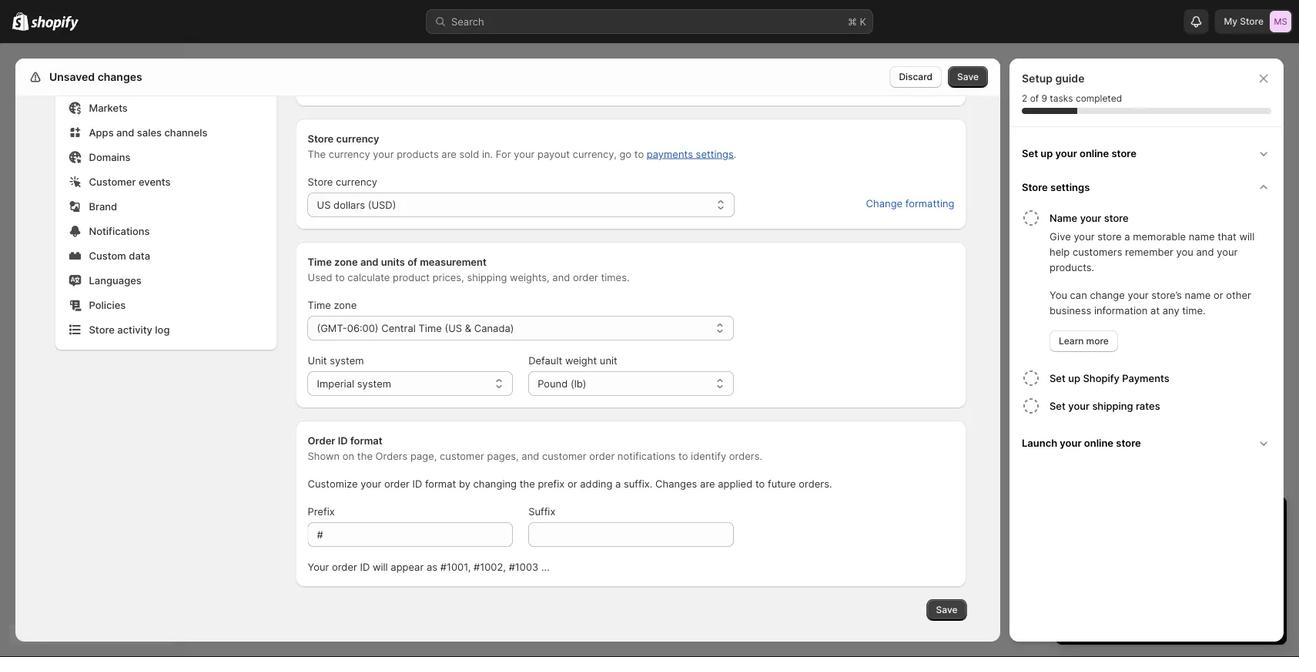 Task type: locate. For each thing, give the bounding box(es) containing it.
(us
[[445, 322, 462, 334]]

customer events link
[[64, 171, 268, 193]]

settings inside the store settings button
[[1051, 181, 1090, 193]]

shipping down measurement
[[467, 271, 507, 283]]

0 horizontal spatial are
[[442, 148, 457, 160]]

of right 2
[[1031, 93, 1039, 104]]

customer
[[89, 176, 136, 188]]

set up store settings
[[1022, 147, 1039, 159]]

#1002,
[[474, 561, 506, 573]]

#1001,
[[440, 561, 471, 573]]

domains
[[89, 151, 131, 163]]

mark name your store as done image
[[1022, 209, 1041, 227]]

shown
[[308, 450, 340, 462]]

1 vertical spatial online
[[1085, 437, 1114, 449]]

up up store settings
[[1041, 147, 1053, 159]]

0 vertical spatial currency
[[336, 133, 379, 144]]

order id format shown on the orders page, customer pages, and customer order notifications to identify orders.
[[308, 435, 763, 462]]

1 vertical spatial up
[[1069, 372, 1081, 384]]

set up your online store button
[[1016, 136, 1278, 170]]

0 vertical spatial id
[[338, 435, 348, 446]]

store right my
[[1241, 16, 1264, 27]]

to left identify
[[679, 450, 688, 462]]

used
[[308, 271, 333, 283]]

0 vertical spatial online
[[1080, 147, 1110, 159]]

0 vertical spatial time
[[308, 256, 332, 268]]

0 vertical spatial set
[[1022, 147, 1039, 159]]

1 vertical spatial set
[[1050, 372, 1066, 384]]

set inside set your shipping rates button
[[1050, 400, 1066, 412]]

events
[[139, 176, 171, 188]]

adding
[[580, 478, 613, 490]]

name for time.
[[1185, 289, 1211, 301]]

2 vertical spatial set
[[1050, 400, 1066, 412]]

and right "weights," on the top left of page
[[553, 271, 570, 283]]

learn more
[[1059, 336, 1109, 347]]

up for your
[[1041, 147, 1053, 159]]

pound (lb)
[[538, 378, 587, 389]]

are left the applied
[[700, 478, 715, 490]]

as
[[427, 561, 438, 573]]

1 vertical spatial settings
[[1051, 181, 1090, 193]]

customer up customize your order id format by changing the prefix or adding a suffix. changes are applied to future orders.
[[542, 450, 587, 462]]

id left appear
[[360, 561, 370, 573]]

online inside set up your online store button
[[1080, 147, 1110, 159]]

0 vertical spatial of
[[1031, 93, 1039, 104]]

you can change your store's name or other business information at any time.
[[1050, 289, 1252, 316]]

0 horizontal spatial shipping
[[467, 271, 507, 283]]

online
[[1080, 147, 1110, 159], [1085, 437, 1114, 449]]

0 horizontal spatial orders.
[[729, 450, 763, 462]]

2 vertical spatial currency
[[336, 176, 377, 188]]

rates
[[1136, 400, 1161, 412]]

store up the us
[[308, 176, 333, 188]]

orders. up the applied
[[729, 450, 763, 462]]

settings inside store currency the currency your products are sold in. for your payout currency, go to payments settings .
[[696, 148, 734, 160]]

order up adding
[[590, 450, 615, 462]]

a left suffix.
[[616, 478, 621, 490]]

imperial
[[317, 378, 354, 389]]

the left prefix
[[520, 478, 535, 490]]

name
[[1189, 230, 1215, 242], [1185, 289, 1211, 301]]

1 vertical spatial of
[[408, 256, 418, 268]]

product
[[393, 271, 430, 283]]

0 vertical spatial shipping
[[467, 271, 507, 283]]

0 vertical spatial will
[[1240, 230, 1255, 242]]

will left appear
[[373, 561, 388, 573]]

shopify image
[[31, 16, 79, 31]]

name inside you can change your store's name or other business information at any time.
[[1185, 289, 1211, 301]]

name inside give your store a memorable name that will help customers remember you and your products.
[[1189, 230, 1215, 242]]

store for store settings
[[1022, 181, 1048, 193]]

time inside time zone and units of measurement used to calculate product prices, shipping weights, and order times.
[[308, 256, 332, 268]]

set for set your shipping rates
[[1050, 400, 1066, 412]]

2 horizontal spatial id
[[413, 478, 422, 490]]

0 vertical spatial or
[[1214, 289, 1224, 301]]

store currency the currency your products are sold in. for your payout currency, go to payments settings .
[[308, 133, 737, 160]]

or inside you can change your store's name or other business information at any time.
[[1214, 289, 1224, 301]]

system
[[330, 354, 364, 366], [357, 378, 391, 389]]

set for set up shopify payments
[[1050, 372, 1066, 384]]

0 horizontal spatial settings
[[696, 148, 734, 160]]

format left by at the bottom left
[[425, 478, 456, 490]]

information
[[1095, 304, 1148, 316]]

setup
[[1022, 72, 1053, 85]]

online up store settings
[[1080, 147, 1110, 159]]

set right mark set up shopify payments as done icon
[[1050, 372, 1066, 384]]

your up information
[[1128, 289, 1149, 301]]

custom data
[[89, 250, 150, 262]]

0 vertical spatial save button
[[948, 66, 988, 88]]

or right prefix
[[568, 478, 578, 490]]

zone
[[334, 256, 358, 268], [334, 299, 357, 311]]

1 vertical spatial system
[[357, 378, 391, 389]]

time left (us at the left of the page
[[419, 322, 442, 334]]

0 vertical spatial are
[[442, 148, 457, 160]]

store activity log
[[89, 324, 170, 336]]

a up remember
[[1125, 230, 1131, 242]]

settings up name
[[1051, 181, 1090, 193]]

set right 'mark set your shipping rates as done' "image"
[[1050, 400, 1066, 412]]

to left the future in the bottom of the page
[[756, 478, 765, 490]]

your down shopify
[[1069, 400, 1090, 412]]

shopify
[[1084, 372, 1120, 384]]

1 vertical spatial orders.
[[799, 478, 832, 490]]

settings right payments
[[696, 148, 734, 160]]

to right used
[[335, 271, 345, 283]]

your down "orders"
[[361, 478, 382, 490]]

1 vertical spatial time
[[308, 299, 331, 311]]

9
[[1042, 93, 1048, 104]]

1 vertical spatial save
[[937, 604, 958, 616]]

products.
[[1050, 261, 1095, 273]]

2 vertical spatial id
[[360, 561, 370, 573]]

2 vertical spatial time
[[419, 322, 442, 334]]

your inside you can change your store's name or other business information at any time.
[[1128, 289, 1149, 301]]

1 horizontal spatial id
[[360, 561, 370, 573]]

&
[[465, 322, 472, 334]]

id down page,
[[413, 478, 422, 490]]

store up the
[[308, 133, 334, 144]]

id up on
[[338, 435, 348, 446]]

notifications
[[89, 225, 150, 237]]

launch your online store button
[[1016, 426, 1278, 460]]

1 vertical spatial will
[[373, 561, 388, 573]]

and inside "order id format shown on the orders page, customer pages, and customer order notifications to identify orders."
[[522, 450, 540, 462]]

name up you
[[1189, 230, 1215, 242]]

set inside set up shopify payments button
[[1050, 372, 1066, 384]]

1 horizontal spatial a
[[1125, 230, 1131, 242]]

0 vertical spatial settings
[[696, 148, 734, 160]]

system up 'imperial system' on the bottom
[[330, 354, 364, 366]]

data
[[129, 250, 150, 262]]

imperial system
[[317, 378, 391, 389]]

1 vertical spatial a
[[616, 478, 621, 490]]

0 vertical spatial the
[[357, 450, 373, 462]]

canada)
[[474, 322, 514, 334]]

⌘ k
[[848, 15, 867, 27]]

currency for store currency
[[336, 176, 377, 188]]

1 vertical spatial the
[[520, 478, 535, 490]]

1 horizontal spatial are
[[700, 478, 715, 490]]

1 vertical spatial format
[[425, 478, 456, 490]]

your
[[1056, 147, 1078, 159], [373, 148, 394, 160], [514, 148, 535, 160], [1081, 212, 1102, 224], [1074, 230, 1095, 242], [1217, 246, 1238, 258], [1128, 289, 1149, 301], [1069, 400, 1090, 412], [1060, 437, 1082, 449], [361, 478, 382, 490]]

us
[[317, 199, 331, 211]]

0 vertical spatial save
[[958, 71, 979, 82]]

default weight unit
[[529, 354, 618, 366]]

Suffix text field
[[529, 522, 734, 547]]

set
[[1022, 147, 1039, 159], [1050, 372, 1066, 384], [1050, 400, 1066, 412]]

store inside button
[[1022, 181, 1048, 193]]

1 vertical spatial shipping
[[1093, 400, 1134, 412]]

zone for time zone
[[334, 299, 357, 311]]

0 vertical spatial a
[[1125, 230, 1131, 242]]

1 vertical spatial name
[[1185, 289, 1211, 301]]

will right that
[[1240, 230, 1255, 242]]

name your store element
[[1019, 229, 1278, 352]]

1 horizontal spatial of
[[1031, 93, 1039, 104]]

any
[[1163, 304, 1180, 316]]

up left shopify
[[1069, 372, 1081, 384]]

0 vertical spatial system
[[330, 354, 364, 366]]

zone inside time zone and units of measurement used to calculate product prices, shipping weights, and order times.
[[334, 256, 358, 268]]

2 of 9 tasks completed
[[1022, 93, 1123, 104]]

the right on
[[357, 450, 373, 462]]

calculate
[[348, 271, 390, 283]]

and right you
[[1197, 246, 1215, 258]]

0 vertical spatial orders.
[[729, 450, 763, 462]]

id inside "order id format shown on the orders page, customer pages, and customer order notifications to identify orders."
[[338, 435, 348, 446]]

custom data link
[[64, 245, 268, 267]]

zone up the calculate in the top of the page
[[334, 256, 358, 268]]

markets
[[89, 102, 128, 114]]

1 horizontal spatial format
[[425, 478, 456, 490]]

1 horizontal spatial customer
[[542, 450, 587, 462]]

format up on
[[350, 435, 383, 446]]

of
[[1031, 93, 1039, 104], [408, 256, 418, 268]]

to right go
[[635, 148, 644, 160]]

0 vertical spatial format
[[350, 435, 383, 446]]

format inside "order id format shown on the orders page, customer pages, and customer order notifications to identify orders."
[[350, 435, 383, 446]]

customer up by at the bottom left
[[440, 450, 484, 462]]

time up (gmt-
[[308, 299, 331, 311]]

up
[[1041, 147, 1053, 159], [1069, 372, 1081, 384]]

store down the policies
[[89, 324, 115, 336]]

up for shopify
[[1069, 372, 1081, 384]]

set inside set up your online store button
[[1022, 147, 1039, 159]]

1 horizontal spatial or
[[1214, 289, 1224, 301]]

(usd)
[[368, 199, 396, 211]]

0 horizontal spatial the
[[357, 450, 373, 462]]

1 horizontal spatial the
[[520, 478, 535, 490]]

0 horizontal spatial format
[[350, 435, 383, 446]]

and right 'pages,'
[[522, 450, 540, 462]]

1 horizontal spatial will
[[1240, 230, 1255, 242]]

store inside store currency the currency your products are sold in. for your payout currency, go to payments settings .
[[308, 133, 334, 144]]

1 horizontal spatial shipping
[[1093, 400, 1134, 412]]

0 vertical spatial name
[[1189, 230, 1215, 242]]

0 horizontal spatial or
[[568, 478, 578, 490]]

id
[[338, 435, 348, 446], [413, 478, 422, 490], [360, 561, 370, 573]]

zone up (gmt-
[[334, 299, 357, 311]]

change
[[866, 197, 903, 209]]

your
[[308, 561, 329, 573]]

unsaved
[[49, 70, 95, 84]]

0 horizontal spatial up
[[1041, 147, 1053, 159]]

zone for time zone and units of measurement used to calculate product prices, shipping weights, and order times.
[[334, 256, 358, 268]]

to
[[635, 148, 644, 160], [335, 271, 345, 283], [679, 450, 688, 462], [756, 478, 765, 490]]

1 horizontal spatial settings
[[1051, 181, 1090, 193]]

system right 'imperial'
[[357, 378, 391, 389]]

0 horizontal spatial id
[[338, 435, 348, 446]]

orders. inside "order id format shown on the orders page, customer pages, and customer order notifications to identify orders."
[[729, 450, 763, 462]]

store up mark name your store as done icon
[[1022, 181, 1048, 193]]

0 horizontal spatial will
[[373, 561, 388, 573]]

of up product
[[408, 256, 418, 268]]

0 horizontal spatial customer
[[440, 450, 484, 462]]

or
[[1214, 289, 1224, 301], [568, 478, 578, 490]]

#1003
[[509, 561, 539, 573]]

will inside give your store a memorable name that will help customers remember you and your products.
[[1240, 230, 1255, 242]]

store for store activity log
[[89, 324, 115, 336]]

online down set your shipping rates
[[1085, 437, 1114, 449]]

set up shopify payments
[[1050, 372, 1170, 384]]

1 vertical spatial or
[[568, 478, 578, 490]]

0 horizontal spatial a
[[616, 478, 621, 490]]

0 horizontal spatial of
[[408, 256, 418, 268]]

0 vertical spatial up
[[1041, 147, 1053, 159]]

are left "sold"
[[442, 148, 457, 160]]

store inside give your store a memorable name that will help customers remember you and your products.
[[1098, 230, 1122, 242]]

order left times.
[[573, 271, 599, 283]]

shipping down set up shopify payments
[[1093, 400, 1134, 412]]

can
[[1071, 289, 1088, 301]]

notifications
[[618, 450, 676, 462]]

name up the time. at the top
[[1185, 289, 1211, 301]]

or left other
[[1214, 289, 1224, 301]]

1 vertical spatial zone
[[334, 299, 357, 311]]

will
[[1240, 230, 1255, 242], [373, 561, 388, 573]]

units
[[381, 256, 405, 268]]

time up used
[[308, 256, 332, 268]]

0 vertical spatial zone
[[334, 256, 358, 268]]

for
[[496, 148, 511, 160]]

policies link
[[64, 294, 268, 316]]

policies
[[89, 299, 126, 311]]

pound
[[538, 378, 568, 389]]

orders. right the future in the bottom of the page
[[799, 478, 832, 490]]

store currency
[[308, 176, 377, 188]]

name for and
[[1189, 230, 1215, 242]]

1 horizontal spatial up
[[1069, 372, 1081, 384]]

or inside settings dialog
[[568, 478, 578, 490]]

store
[[1241, 16, 1264, 27], [308, 133, 334, 144], [308, 176, 333, 188], [1022, 181, 1048, 193], [89, 324, 115, 336]]



Task type: vqa. For each thing, say whether or not it's contained in the screenshot.
Time
yes



Task type: describe. For each thing, give the bounding box(es) containing it.
orders
[[376, 450, 408, 462]]

order down "orders"
[[384, 478, 410, 490]]

(lb)
[[571, 378, 587, 389]]

customer events
[[89, 176, 171, 188]]

your right for
[[514, 148, 535, 160]]

a inside give your store a memorable name that will help customers remember you and your products.
[[1125, 230, 1131, 242]]

2 customer from the left
[[542, 450, 587, 462]]

1 horizontal spatial orders.
[[799, 478, 832, 490]]

customize
[[308, 478, 358, 490]]

Prefix text field
[[308, 522, 513, 547]]

my store image
[[1270, 11, 1292, 32]]

payments settings link
[[647, 148, 734, 160]]

launch
[[1022, 437, 1058, 449]]

unit
[[308, 354, 327, 366]]

my store
[[1225, 16, 1264, 27]]

change
[[1091, 289, 1125, 301]]

at
[[1151, 304, 1160, 316]]

suffix
[[529, 505, 556, 517]]

mark set your shipping rates as done image
[[1022, 397, 1041, 415]]

set your shipping rates
[[1050, 400, 1161, 412]]

the
[[308, 148, 326, 160]]

1 vertical spatial id
[[413, 478, 422, 490]]

apps and sales channels
[[89, 126, 208, 138]]

your right launch
[[1060, 437, 1082, 449]]

other
[[1227, 289, 1252, 301]]

customers
[[1073, 246, 1123, 258]]

and inside give your store a memorable name that will help customers remember you and your products.
[[1197, 246, 1215, 258]]

on
[[343, 450, 355, 462]]

time for time zone
[[308, 299, 331, 311]]

prices,
[[433, 271, 464, 283]]

default
[[529, 354, 563, 366]]

to inside store currency the currency your products are sold in. for your payout currency, go to payments settings .
[[635, 148, 644, 160]]

change formatting button
[[857, 193, 964, 214]]

prefix
[[308, 505, 335, 517]]

store for store currency
[[308, 176, 333, 188]]

by
[[459, 478, 471, 490]]

identify
[[691, 450, 727, 462]]

your order id will appear as #1001, #1002, #1003 ...
[[308, 561, 550, 573]]

brand link
[[64, 196, 268, 217]]

languages link
[[64, 270, 268, 291]]

(gmt-
[[317, 322, 347, 334]]

time for time zone and units of measurement used to calculate product prices, shipping weights, and order times.
[[308, 256, 332, 268]]

currency,
[[573, 148, 617, 160]]

unsaved changes
[[49, 70, 142, 84]]

launch your online store
[[1022, 437, 1142, 449]]

to inside time zone and units of measurement used to calculate product prices, shipping weights, and order times.
[[335, 271, 345, 283]]

of inside time zone and units of measurement used to calculate product prices, shipping weights, and order times.
[[408, 256, 418, 268]]

your down name your store
[[1074, 230, 1095, 242]]

set up your online store
[[1022, 147, 1137, 159]]

products
[[397, 148, 439, 160]]

remember
[[1126, 246, 1174, 258]]

1 vertical spatial save button
[[927, 599, 967, 621]]

(gmt-06:00) central time (us & canada)
[[317, 322, 514, 334]]

shopify image
[[12, 12, 29, 31]]

mark set up shopify payments as done image
[[1022, 369, 1041, 388]]

brand
[[89, 200, 117, 212]]

payments
[[1123, 372, 1170, 384]]

name your store
[[1050, 212, 1129, 224]]

set up shopify payments button
[[1050, 364, 1278, 392]]

online inside launch your online store button
[[1085, 437, 1114, 449]]

apps and sales channels link
[[64, 122, 268, 143]]

payout
[[538, 148, 570, 160]]

help
[[1050, 246, 1070, 258]]

name your store button
[[1050, 204, 1278, 229]]

go
[[620, 148, 632, 160]]

memorable
[[1133, 230, 1186, 242]]

currency for store currency the currency your products are sold in. for your payout currency, go to payments settings .
[[336, 133, 379, 144]]

future
[[768, 478, 796, 490]]

suffix.
[[624, 478, 653, 490]]

settings dialog
[[15, 0, 1001, 642]]

tasks
[[1050, 93, 1074, 104]]

you
[[1177, 246, 1194, 258]]

custom
[[89, 250, 126, 262]]

weights,
[[510, 271, 550, 283]]

shipping inside button
[[1093, 400, 1134, 412]]

sales
[[137, 126, 162, 138]]

your left products
[[373, 148, 394, 160]]

in.
[[482, 148, 493, 160]]

setup guide
[[1022, 72, 1085, 85]]

pages,
[[487, 450, 519, 462]]

order inside "order id format shown on the orders page, customer pages, and customer order notifications to identify orders."
[[590, 450, 615, 462]]

you
[[1050, 289, 1068, 301]]

order inside time zone and units of measurement used to calculate product prices, shipping weights, and order times.
[[573, 271, 599, 283]]

your down that
[[1217, 246, 1238, 258]]

languages
[[89, 274, 142, 286]]

1 vertical spatial currency
[[329, 148, 370, 160]]

page,
[[411, 450, 437, 462]]

06:00)
[[347, 322, 379, 334]]

your up store settings
[[1056, 147, 1078, 159]]

set your shipping rates button
[[1050, 392, 1278, 420]]

business
[[1050, 304, 1092, 316]]

time.
[[1183, 304, 1206, 316]]

are inside store currency the currency your products are sold in. for your payout currency, go to payments settings .
[[442, 148, 457, 160]]

setup guide dialog
[[1010, 59, 1284, 642]]

time zone
[[308, 299, 357, 311]]

dollars
[[334, 199, 365, 211]]

appear
[[391, 561, 424, 573]]

learn more link
[[1050, 331, 1119, 352]]

your trial just started element
[[1056, 537, 1287, 645]]

your right name
[[1081, 212, 1102, 224]]

1 customer from the left
[[440, 450, 484, 462]]

system for unit system
[[330, 354, 364, 366]]

channels
[[164, 126, 208, 138]]

1 vertical spatial are
[[700, 478, 715, 490]]

2
[[1022, 93, 1028, 104]]

to inside "order id format shown on the orders page, customer pages, and customer order notifications to identify orders."
[[679, 450, 688, 462]]

more
[[1087, 336, 1109, 347]]

a inside settings dialog
[[616, 478, 621, 490]]

shipping inside time zone and units of measurement used to calculate product prices, shipping weights, and order times.
[[467, 271, 507, 283]]

the inside "order id format shown on the orders page, customer pages, and customer order notifications to identify orders."
[[357, 450, 373, 462]]

system for imperial system
[[357, 378, 391, 389]]

and right apps
[[116, 126, 134, 138]]

domains link
[[64, 146, 268, 168]]

unit system
[[308, 354, 364, 366]]

unit
[[600, 354, 618, 366]]

order right your
[[332, 561, 357, 573]]

name
[[1050, 212, 1078, 224]]

activity
[[117, 324, 152, 336]]

set for set up your online store
[[1022, 147, 1039, 159]]

of inside setup guide dialog
[[1031, 93, 1039, 104]]

k
[[860, 15, 867, 27]]

us dollars (usd)
[[317, 199, 396, 211]]

will inside settings dialog
[[373, 561, 388, 573]]

log
[[155, 324, 170, 336]]

discard button
[[890, 66, 942, 88]]

and up the calculate in the top of the page
[[361, 256, 379, 268]]



